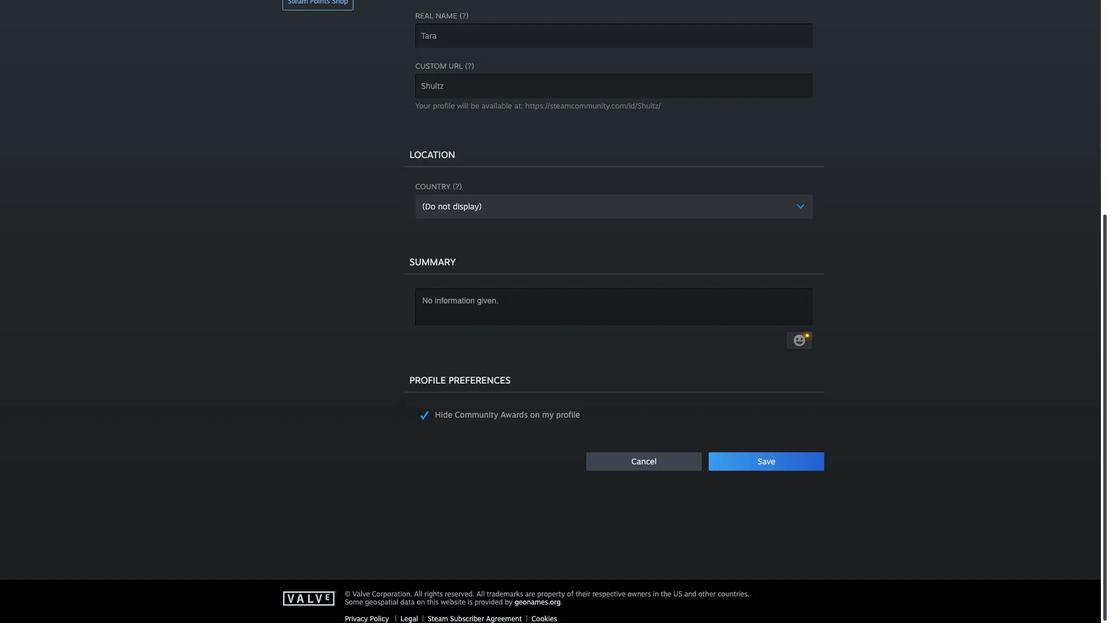 Task type: vqa. For each thing, say whether or not it's contained in the screenshot.
Global Menu "navigation"
no



Task type: locate. For each thing, give the bounding box(es) containing it.
of
[[567, 590, 574, 599]]

profile right my at the left
[[556, 410, 580, 420]]

url
[[449, 61, 463, 70]]

(?) right the url
[[465, 61, 474, 70]]

(?) up (do not display)
[[453, 182, 462, 191]]

(do
[[422, 202, 436, 211]]

country
[[415, 182, 451, 191]]

profile left will
[[433, 101, 455, 110]]

0 vertical spatial on
[[530, 410, 540, 420]]

©
[[345, 590, 351, 599]]

corporation.
[[372, 590, 412, 599]]

provided
[[475, 598, 503, 607]]

1 vertical spatial profile
[[556, 410, 580, 420]]

0 horizontal spatial all
[[414, 590, 422, 599]]

custom
[[415, 61, 447, 70]]

No information given. text field
[[415, 289, 813, 326]]

data
[[400, 598, 415, 607]]

1 vertical spatial on
[[417, 598, 425, 607]]

reserved.
[[445, 590, 475, 599]]

(?) for real name (?)
[[460, 11, 469, 20]]

(?)
[[460, 11, 469, 20], [465, 61, 474, 70], [453, 182, 462, 191]]

None text field
[[415, 24, 813, 48]]

2 vertical spatial (?)
[[453, 182, 462, 191]]

save button
[[709, 453, 824, 471]]

the
[[661, 590, 671, 599]]

country (?)
[[415, 182, 462, 191]]

us
[[673, 590, 682, 599]]

and
[[684, 590, 696, 599]]

0 vertical spatial (?)
[[460, 11, 469, 20]]

save
[[758, 457, 775, 467]]

hide
[[435, 410, 452, 420]]

1 vertical spatial (?)
[[465, 61, 474, 70]]

summary
[[410, 256, 456, 268]]

None text field
[[415, 74, 813, 98]]

1 horizontal spatial profile
[[556, 410, 580, 420]]

property
[[537, 590, 565, 599]]

(?) right name
[[460, 11, 469, 20]]

are
[[525, 590, 535, 599]]

0 horizontal spatial on
[[417, 598, 425, 607]]

0 horizontal spatial profile
[[433, 101, 455, 110]]

valve logo image
[[283, 592, 339, 607]]

profile preferences
[[410, 375, 511, 386]]

1 horizontal spatial on
[[530, 410, 540, 420]]

on left 'this'
[[417, 598, 425, 607]]

available
[[482, 101, 512, 110]]

all right 'is'
[[477, 590, 485, 599]]

1 horizontal spatial all
[[477, 590, 485, 599]]

(?) for custom url (?)
[[465, 61, 474, 70]]

on left my at the left
[[530, 410, 540, 420]]

profile
[[433, 101, 455, 110], [556, 410, 580, 420]]

awards
[[501, 410, 528, 420]]

on
[[530, 410, 540, 420], [417, 598, 425, 607]]

at:
[[514, 101, 523, 110]]

your
[[415, 101, 431, 110]]

all left rights
[[414, 590, 422, 599]]

name
[[436, 11, 457, 20]]

location
[[410, 149, 455, 161]]

not
[[438, 202, 450, 211]]

trademarks
[[487, 590, 523, 599]]

countries.
[[718, 590, 750, 599]]

all
[[414, 590, 422, 599], [477, 590, 485, 599]]

hide community awards on my profile
[[435, 410, 580, 420]]



Task type: describe. For each thing, give the bounding box(es) containing it.
rights
[[424, 590, 443, 599]]

geonames.org
[[515, 598, 561, 607]]

will
[[457, 101, 469, 110]]

custom url (?)
[[415, 61, 474, 70]]

on inside © valve corporation. all rights reserved. all trademarks are property of their respective owners in the us and other countries. some geospatial data on this website is provided by geonames.org .
[[417, 598, 425, 607]]

this
[[427, 598, 439, 607]]

your profile will be available at: https://steamcommunity.com/id/shultz/
[[415, 101, 661, 110]]

owners
[[628, 590, 651, 599]]

cancel
[[631, 457, 657, 467]]

© valve corporation. all rights reserved. all trademarks are property of their respective owners in the us and other countries. some geospatial data on this website is provided by geonames.org .
[[345, 590, 750, 607]]

real name (?)
[[415, 11, 469, 20]]

is
[[468, 598, 473, 607]]

1 all from the left
[[414, 590, 422, 599]]

real
[[415, 11, 433, 20]]

geospatial
[[365, 598, 398, 607]]

their
[[576, 590, 591, 599]]

valve
[[353, 590, 370, 599]]

https://steamcommunity.com/id/shultz/
[[525, 101, 661, 110]]

by
[[505, 598, 513, 607]]

some
[[345, 598, 363, 607]]

respective
[[593, 590, 626, 599]]

website
[[441, 598, 466, 607]]

geonames.org link
[[515, 598, 561, 607]]

preferences
[[449, 375, 511, 386]]

my
[[542, 410, 554, 420]]

profile
[[410, 375, 446, 386]]

display)
[[453, 202, 482, 211]]

2 all from the left
[[477, 590, 485, 599]]

.
[[561, 598, 563, 607]]

0 vertical spatial profile
[[433, 101, 455, 110]]

in
[[653, 590, 659, 599]]

(do not display)
[[422, 202, 482, 211]]

be
[[471, 101, 479, 110]]

other
[[698, 590, 716, 599]]

community
[[455, 410, 498, 420]]

cancel button
[[586, 453, 702, 471]]



